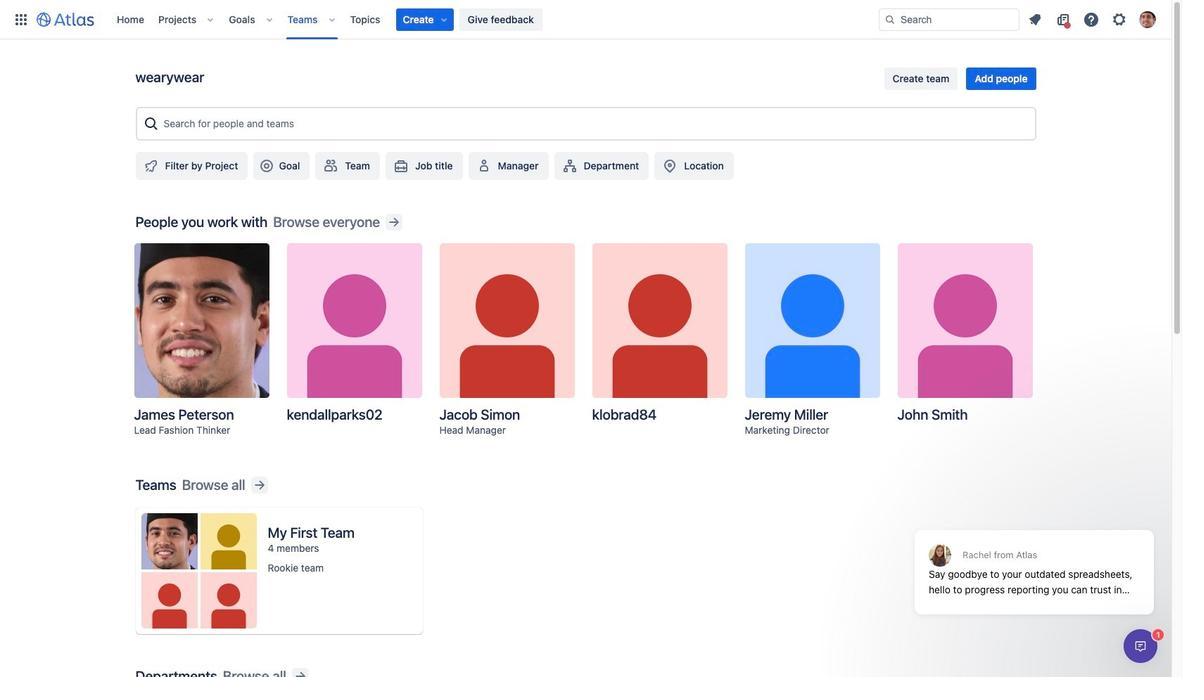 Task type: locate. For each thing, give the bounding box(es) containing it.
1 horizontal spatial browse all image
[[292, 669, 309, 678]]

0 horizontal spatial browse all image
[[251, 477, 268, 494]]

None search field
[[879, 8, 1020, 31]]

1 vertical spatial browse all image
[[292, 669, 309, 678]]

top element
[[8, 0, 879, 39]]

browse everyone image
[[386, 214, 403, 231]]

browse all image
[[251, 477, 268, 494], [292, 669, 309, 678]]

banner
[[0, 0, 1172, 39]]

dialog
[[908, 496, 1162, 626], [1124, 630, 1158, 664]]

Search for people and teams field
[[159, 111, 1030, 137]]

search for people and teams image
[[143, 115, 159, 132]]

help image
[[1083, 11, 1100, 28]]

Search field
[[879, 8, 1020, 31]]

0 vertical spatial dialog
[[908, 496, 1162, 626]]

0 vertical spatial browse all image
[[251, 477, 268, 494]]



Task type: vqa. For each thing, say whether or not it's contained in the screenshot.
the rightmost Settings ICON
no



Task type: describe. For each thing, give the bounding box(es) containing it.
settings image
[[1112, 11, 1129, 28]]

switch to... image
[[13, 11, 30, 28]]

notifications image
[[1027, 11, 1044, 28]]

search image
[[885, 14, 896, 25]]

account image
[[1140, 11, 1157, 28]]

1 vertical spatial dialog
[[1124, 630, 1158, 664]]



